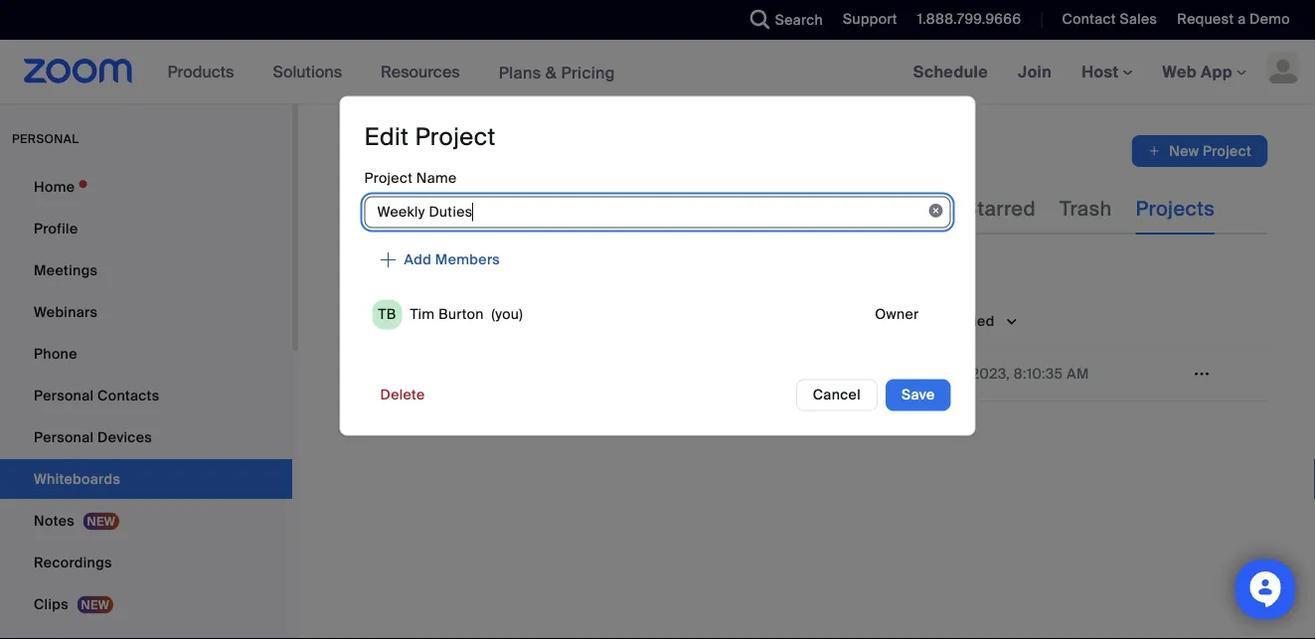Task type: vqa. For each thing, say whether or not it's contained in the screenshot.
RECENT
yes



Task type: locate. For each thing, give the bounding box(es) containing it.
whiteboards right the my
[[646, 196, 768, 221]]

home link
[[0, 167, 292, 207]]

cancel button
[[796, 379, 878, 411]]

1.888.799.9666 button up schedule link
[[917, 10, 1021, 28]]

name up all whiteboards
[[416, 169, 457, 187]]

banner containing schedule
[[0, 40, 1315, 105]]

project name
[[364, 169, 457, 187], [354, 311, 447, 330]]

devices
[[97, 428, 152, 446]]

add members
[[404, 250, 500, 269]]

my
[[613, 196, 641, 221]]

1 vertical spatial project name
[[354, 311, 447, 330]]

1 vertical spatial name
[[406, 311, 447, 330]]

project
[[415, 121, 496, 152], [1203, 142, 1251, 160], [364, 169, 413, 187], [354, 311, 403, 330]]

profile
[[34, 219, 78, 238]]

whiteboards
[[346, 136, 494, 166], [375, 196, 497, 221], [646, 196, 768, 221]]

plans & pricing
[[499, 62, 615, 83]]

0 vertical spatial project name
[[364, 169, 457, 187]]

personal
[[12, 131, 79, 147]]

personal devices link
[[0, 417, 292, 457]]

clips link
[[0, 584, 292, 624]]

banner
[[0, 40, 1315, 105]]

product information navigation
[[153, 40, 630, 105]]

0 vertical spatial personal
[[34, 386, 94, 405]]

join
[[1018, 61, 1052, 82]]

project right edit
[[415, 121, 496, 152]]

tim burton owner element
[[364, 292, 951, 337]]

project name up all whiteboards
[[364, 169, 457, 187]]

(you)
[[492, 305, 523, 323]]

request a demo
[[1177, 10, 1290, 28]]

name right tb
[[406, 311, 447, 330]]

sales
[[1120, 10, 1157, 28]]

2 personal from the top
[[34, 428, 94, 446]]

tim
[[410, 305, 435, 323]]

contact sales link
[[1047, 0, 1162, 40], [1062, 10, 1157, 28]]

personal for personal devices
[[34, 428, 94, 446]]

personal
[[34, 386, 94, 405], [34, 428, 94, 446]]

burton
[[438, 305, 484, 323]]

personal inside "personal devices" link
[[34, 428, 94, 446]]

delete button
[[364, 379, 441, 411]]

whiteboards inside application
[[346, 136, 494, 166]]

personal devices
[[34, 428, 152, 446]]

project inside button
[[1203, 142, 1251, 160]]

application
[[346, 296, 1267, 402]]

join link
[[1003, 40, 1067, 103]]

name
[[416, 169, 457, 187], [406, 311, 447, 330]]

me
[[910, 196, 940, 221]]

new project button
[[1131, 135, 1267, 167]]

whiteboards up add members button
[[375, 196, 497, 221]]

notes link
[[0, 501, 292, 541]]

1 vertical spatial personal
[[34, 428, 94, 446]]

starred
[[964, 196, 1036, 221]]

profile link
[[0, 209, 292, 248]]

personal menu menu
[[0, 167, 292, 639]]

8:10:35
[[1014, 364, 1063, 383]]

projects
[[1136, 196, 1215, 221]]

arrow down image
[[447, 309, 465, 333]]

Search text field
[[346, 248, 584, 280]]

&
[[545, 62, 557, 83]]

project name inside edit project dialog
[[364, 169, 457, 187]]

contact
[[1062, 10, 1116, 28]]

application containing project name
[[346, 296, 1267, 402]]

support link
[[828, 0, 902, 40], [843, 10, 897, 28]]

all whiteboards
[[346, 196, 497, 221]]

personal down personal contacts
[[34, 428, 94, 446]]

new
[[1169, 142, 1199, 160]]

shared with me
[[792, 196, 940, 221]]

add image
[[1147, 141, 1161, 161]]

name inside edit project dialog
[[416, 169, 457, 187]]

plans & pricing link
[[499, 62, 615, 83], [499, 62, 615, 83]]

1 personal from the top
[[34, 386, 94, 405]]

add
[[404, 250, 432, 269]]

edit project image
[[1186, 365, 1218, 383]]

whiteboards for my
[[646, 196, 768, 221]]

shared
[[792, 196, 861, 221]]

personal inside personal contacts link
[[34, 386, 94, 405]]

phone link
[[0, 334, 292, 374]]

recordings link
[[0, 543, 292, 582]]

whiteboards up all whiteboards
[[346, 136, 494, 166]]

contacts
[[97, 386, 159, 405]]

project name down add
[[354, 311, 447, 330]]

personal for personal contacts
[[34, 386, 94, 405]]

1.888.799.9666 button
[[902, 0, 1026, 40], [917, 10, 1021, 28]]

personal contacts link
[[0, 376, 292, 415]]

a
[[1238, 10, 1246, 28]]

project left tim
[[354, 311, 403, 330]]

personal down phone
[[34, 386, 94, 405]]

edit project
[[364, 121, 496, 152]]

project right new
[[1203, 142, 1251, 160]]

request a demo link
[[1162, 0, 1315, 40], [1177, 10, 1290, 28]]

tim burton (you)
[[410, 305, 523, 323]]

0 vertical spatial name
[[416, 169, 457, 187]]



Task type: describe. For each thing, give the bounding box(es) containing it.
edit project dialog
[[339, 96, 976, 436]]

save
[[902, 386, 935, 404]]

contact sales link up meetings navigation in the right of the page
[[1062, 10, 1157, 28]]

delete
[[380, 386, 425, 404]]

webinars
[[34, 303, 98, 321]]

schedule
[[913, 61, 988, 82]]

tb
[[378, 305, 396, 323]]

plans
[[499, 62, 541, 83]]

11/16/2023,
[[934, 364, 1010, 383]]

request
[[1177, 10, 1234, 28]]

clips
[[34, 595, 69, 613]]

contact sales
[[1062, 10, 1157, 28]]

am
[[1067, 364, 1089, 383]]

whiteboards application
[[346, 135, 1267, 167]]

modified
[[934, 311, 995, 330]]

1.888.799.9666
[[917, 10, 1021, 28]]

contact sales link up join
[[1047, 0, 1162, 40]]

recordings
[[34, 553, 112, 572]]

meetings
[[34, 261, 98, 279]]

personal contacts
[[34, 386, 159, 405]]

recent
[[521, 196, 589, 221]]

owner
[[875, 305, 919, 323]]

schedule link
[[898, 40, 1003, 103]]

meetings navigation
[[898, 40, 1315, 105]]

trash
[[1060, 196, 1112, 221]]

phone
[[34, 344, 77, 363]]

support
[[843, 10, 897, 28]]

edit
[[364, 121, 409, 152]]

new project
[[1169, 142, 1251, 160]]

project name inside application
[[354, 311, 447, 330]]

1.888.799.9666 button up 'schedule'
[[902, 0, 1026, 40]]

members
[[435, 250, 500, 269]]

webinars link
[[0, 292, 292, 332]]

e.g. Happy Crew text field
[[364, 196, 951, 228]]

add members button
[[364, 244, 516, 276]]

pricing
[[561, 62, 615, 83]]

demo
[[1250, 10, 1290, 28]]

notes
[[34, 511, 75, 530]]

home
[[34, 177, 75, 196]]

project down edit
[[364, 169, 413, 187]]

meetings link
[[0, 250, 292, 290]]

whiteboards for all
[[375, 196, 497, 221]]

all
[[346, 196, 370, 221]]

with
[[866, 196, 905, 221]]

11/16/2023, 8:10:35 am
[[934, 364, 1089, 383]]

cancel
[[813, 386, 861, 404]]

save button
[[886, 379, 951, 411]]

my whiteboards
[[613, 196, 768, 221]]

zoom logo image
[[24, 59, 133, 83]]

tabs of all whiteboard page tab list
[[346, 183, 1215, 235]]



